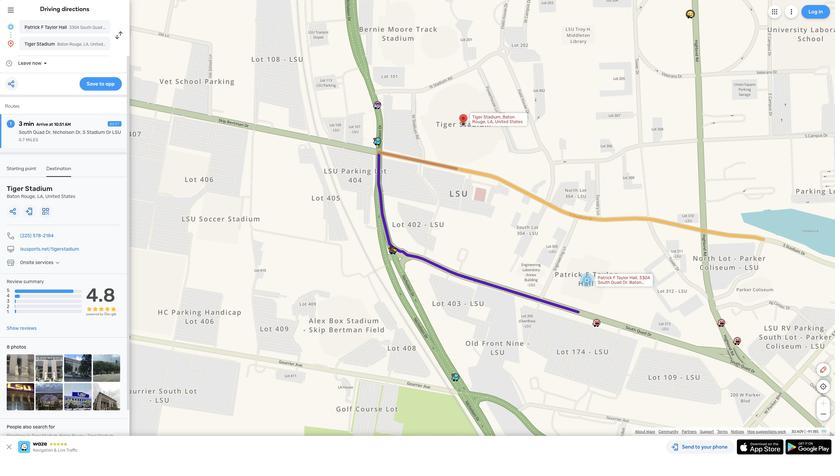 Task type: describe. For each thing, give the bounding box(es) containing it.
5
[[7, 288, 10, 294]]

3 inside 5 4 3 2 1
[[7, 299, 10, 305]]

10:51
[[54, 122, 64, 127]]

starting point
[[7, 166, 36, 172]]

at
[[49, 122, 53, 127]]

onsite services
[[20, 260, 54, 266]]

hall
[[59, 25, 67, 30]]

0 vertical spatial 3
[[19, 120, 22, 128]]

about waze link
[[636, 430, 656, 434]]

8 photos
[[7, 345, 26, 350]]

directions to tiger stadium, baton rouge link
[[7, 434, 84, 439]]

30.409 | -91.185
[[792, 430, 820, 434]]

starting point button
[[7, 166, 36, 176]]

computer image
[[7, 246, 15, 254]]

directions
[[7, 434, 26, 439]]

south quad dr, nicholson dr, s stadium dr lsu 0.7 miles
[[19, 130, 121, 142]]

leave now
[[18, 60, 41, 66]]

suggestions
[[757, 430, 778, 434]]

community
[[659, 430, 679, 434]]

support link
[[701, 430, 715, 434]]

(225)
[[20, 233, 32, 239]]

1 inside 5 4 3 2 1
[[7, 310, 9, 315]]

image 6 of tiger stadium, baton rouge image
[[35, 384, 63, 411]]

work
[[779, 430, 787, 434]]

dr
[[106, 130, 111, 135]]

show reviews
[[7, 326, 37, 332]]

lsusports.net/tigerstadium
[[20, 247, 79, 252]]

la, inside tiger stadium, baton rouge, la, united states
[[488, 119, 494, 124]]

current location image
[[7, 23, 15, 31]]

destination
[[46, 166, 71, 172]]

zoom in image
[[820, 400, 828, 408]]

&
[[54, 449, 57, 453]]

tiger stadium, baton rouge driving directions link
[[7, 434, 114, 445]]

starting
[[7, 166, 24, 172]]

(225) 578-2184
[[20, 233, 54, 239]]

3 min arrive at 10:51 am
[[19, 120, 71, 128]]

tiger inside tiger stadium, baton rouge, la, united states
[[473, 115, 483, 120]]

onsite services button
[[20, 260, 62, 266]]

notices
[[732, 430, 745, 434]]

4
[[7, 293, 10, 299]]

image 4 of tiger stadium, baton rouge image
[[93, 355, 120, 382]]

for
[[49, 425, 55, 430]]

2 vertical spatial stadium
[[25, 185, 53, 193]]

quad
[[33, 130, 45, 135]]

terms
[[718, 430, 728, 434]]

-
[[807, 430, 809, 434]]

1 vertical spatial tiger stadium baton rouge, la, united states
[[7, 185, 75, 200]]

578-
[[33, 233, 43, 239]]

stadium inside south quad dr, nicholson dr, s stadium dr lsu 0.7 miles
[[87, 130, 105, 135]]

store image
[[7, 259, 15, 267]]

navigation
[[33, 449, 53, 453]]

image 7 of tiger stadium, baton rouge image
[[64, 384, 92, 411]]

services
[[35, 260, 54, 266]]

91.185
[[809, 430, 820, 434]]

am
[[65, 122, 71, 127]]

baton inside tiger stadium, baton rouge, la, united states
[[503, 115, 515, 120]]

search
[[33, 425, 48, 430]]

terms link
[[718, 430, 728, 434]]

8
[[7, 345, 10, 350]]

5 4 3 2 1
[[7, 288, 10, 315]]

directions to tiger stadium, baton rouge
[[7, 434, 84, 439]]

patrick f taylor hall
[[25, 25, 67, 30]]

30.409
[[792, 430, 805, 434]]

show
[[7, 326, 19, 332]]

image 2 of tiger stadium, baton rouge image
[[35, 355, 63, 382]]

pencil image
[[820, 366, 828, 374]]

0 horizontal spatial rouge,
[[21, 194, 36, 200]]

live
[[58, 449, 65, 453]]

zoom out image
[[820, 411, 828, 419]]

rouge, inside tiger stadium, baton rouge, la, united states
[[473, 119, 487, 124]]

tiger stadium, baton rouge driving directions
[[7, 434, 114, 445]]

driving directions
[[40, 5, 90, 13]]

united inside tiger stadium, baton rouge, la, united states
[[495, 119, 509, 124]]

how
[[748, 430, 756, 434]]

|
[[805, 430, 806, 434]]

4.8
[[86, 285, 116, 307]]

to
[[27, 434, 31, 439]]

navigation & live traffic
[[33, 449, 78, 453]]

partners
[[683, 430, 697, 434]]

link image
[[822, 429, 828, 434]]

also
[[23, 425, 32, 430]]

nicholson
[[53, 130, 74, 135]]

people
[[7, 425, 22, 430]]

review
[[7, 279, 22, 285]]



Task type: vqa. For each thing, say whether or not it's contained in the screenshot.
the Marin
no



Task type: locate. For each thing, give the bounding box(es) containing it.
0 vertical spatial la,
[[84, 42, 90, 47]]

1 vertical spatial directions
[[46, 440, 65, 445]]

stadium, inside tiger stadium, baton rouge driving directions
[[98, 434, 114, 439]]

notices link
[[732, 430, 745, 434]]

1
[[10, 121, 12, 127], [7, 310, 9, 315]]

0 horizontal spatial united
[[45, 194, 60, 200]]

dr, left s
[[76, 130, 82, 135]]

1 horizontal spatial dr,
[[76, 130, 82, 135]]

1 down routes
[[10, 121, 12, 127]]

2 dr, from the left
[[76, 130, 82, 135]]

0.7
[[19, 138, 25, 142]]

2 vertical spatial rouge,
[[21, 194, 36, 200]]

stadium down the patrick f taylor hall
[[37, 41, 55, 47]]

review summary
[[7, 279, 44, 285]]

1 vertical spatial la,
[[488, 119, 494, 124]]

0 vertical spatial stadium
[[37, 41, 55, 47]]

how suggestions work link
[[748, 430, 787, 434]]

0 vertical spatial rouge
[[72, 434, 84, 439]]

rouge,
[[70, 42, 83, 47], [473, 119, 487, 124], [21, 194, 36, 200]]

baton inside tiger stadium, baton rouge driving directions
[[7, 440, 18, 445]]

0 vertical spatial 1
[[10, 121, 12, 127]]

driving
[[40, 5, 60, 13]]

rouge down the to
[[19, 440, 31, 445]]

patrick f taylor hall button
[[19, 20, 110, 34]]

2 horizontal spatial rouge,
[[473, 119, 487, 124]]

0 vertical spatial rouge,
[[70, 42, 83, 47]]

destination button
[[46, 166, 71, 177]]

leave
[[18, 60, 31, 66]]

0 vertical spatial states
[[104, 42, 116, 47]]

1 horizontal spatial rouge
[[72, 434, 84, 439]]

2 vertical spatial united
[[45, 194, 60, 200]]

2 horizontal spatial la,
[[488, 119, 494, 124]]

2 horizontal spatial stadium,
[[484, 115, 502, 120]]

1 horizontal spatial united
[[91, 42, 103, 47]]

stadium right s
[[87, 130, 105, 135]]

f
[[41, 25, 44, 30]]

s
[[83, 130, 86, 135]]

traffic
[[66, 449, 78, 453]]

stadium, inside tiger stadium, baton rouge, la, united states
[[484, 115, 502, 120]]

about waze community partners support terms notices how suggestions work
[[636, 430, 787, 434]]

lsu
[[112, 130, 121, 135]]

0 horizontal spatial states
[[61, 194, 75, 200]]

0 horizontal spatial rouge
[[19, 440, 31, 445]]

community link
[[659, 430, 679, 434]]

call image
[[7, 232, 15, 240]]

photos
[[11, 345, 26, 350]]

2184
[[43, 233, 54, 239]]

states
[[104, 42, 116, 47], [510, 119, 523, 124], [61, 194, 75, 200]]

x image
[[5, 444, 13, 452]]

1 vertical spatial rouge
[[19, 440, 31, 445]]

miles
[[26, 138, 38, 142]]

1 vertical spatial states
[[510, 119, 523, 124]]

best
[[110, 122, 120, 126]]

onsite
[[20, 260, 34, 266]]

chevron down image
[[54, 260, 62, 266]]

0 vertical spatial directions
[[62, 5, 90, 13]]

0 vertical spatial united
[[91, 42, 103, 47]]

0 horizontal spatial 1
[[7, 310, 9, 315]]

(225) 578-2184 link
[[20, 233, 54, 239]]

0 horizontal spatial 3
[[7, 299, 10, 305]]

states inside tiger stadium, baton rouge, la, united states
[[510, 119, 523, 124]]

waze
[[647, 430, 656, 434]]

1 horizontal spatial rouge,
[[70, 42, 83, 47]]

1 vertical spatial 1
[[7, 310, 9, 315]]

united
[[91, 42, 103, 47], [495, 119, 509, 124], [45, 194, 60, 200]]

1 horizontal spatial states
[[104, 42, 116, 47]]

0 horizontal spatial dr,
[[46, 130, 52, 135]]

1 horizontal spatial stadium,
[[98, 434, 114, 439]]

stadium, for united
[[484, 115, 502, 120]]

dr, down at
[[46, 130, 52, 135]]

patrick
[[25, 25, 40, 30]]

stadium down point
[[25, 185, 53, 193]]

driving
[[32, 440, 45, 445]]

2 vertical spatial states
[[61, 194, 75, 200]]

lsusports.net/tigerstadium link
[[20, 247, 79, 252]]

rouge inside tiger stadium, baton rouge driving directions
[[19, 440, 31, 445]]

directions up patrick f taylor hall button
[[62, 5, 90, 13]]

image 5 of tiger stadium, baton rouge image
[[7, 384, 34, 411]]

baton
[[57, 42, 69, 47], [503, 115, 515, 120], [7, 194, 20, 200], [60, 434, 71, 439], [7, 440, 18, 445]]

clock image
[[5, 59, 13, 68]]

about
[[636, 430, 646, 434]]

1 vertical spatial 3
[[7, 299, 10, 305]]

dr,
[[46, 130, 52, 135], [76, 130, 82, 135]]

tiger
[[25, 41, 36, 47], [473, 115, 483, 120], [7, 185, 23, 193], [31, 434, 41, 439], [87, 434, 97, 439]]

0 horizontal spatial stadium,
[[42, 434, 59, 439]]

reviews
[[20, 326, 37, 332]]

1 horizontal spatial 1
[[10, 121, 12, 127]]

directions up navigation & live traffic
[[46, 440, 65, 445]]

min
[[24, 120, 34, 128]]

tiger stadium, baton rouge, la, united states
[[473, 115, 523, 124]]

taylor
[[45, 25, 58, 30]]

2 horizontal spatial united
[[495, 119, 509, 124]]

point
[[25, 166, 36, 172]]

tiger inside tiger stadium, baton rouge driving directions
[[87, 434, 97, 439]]

3
[[19, 120, 22, 128], [7, 299, 10, 305]]

2 horizontal spatial states
[[510, 119, 523, 124]]

routes
[[5, 103, 20, 109]]

3 left min at the top of page
[[19, 120, 22, 128]]

1 vertical spatial united
[[495, 119, 509, 124]]

2 vertical spatial la,
[[37, 194, 44, 200]]

1 down 4
[[7, 310, 9, 315]]

partners link
[[683, 430, 697, 434]]

tiger stadium baton rouge, la, united states down point
[[7, 185, 75, 200]]

2
[[7, 304, 9, 310]]

image 3 of tiger stadium, baton rouge image
[[64, 355, 92, 382]]

stadium, for directions
[[98, 434, 114, 439]]

stadium,
[[484, 115, 502, 120], [42, 434, 59, 439], [98, 434, 114, 439]]

location image
[[7, 40, 15, 48]]

people also search for
[[7, 425, 55, 430]]

tiger stadium baton rouge, la, united states
[[25, 41, 116, 47], [7, 185, 75, 200]]

arrive
[[36, 122, 48, 127]]

0 vertical spatial tiger stadium baton rouge, la, united states
[[25, 41, 116, 47]]

1 vertical spatial rouge,
[[473, 119, 487, 124]]

la,
[[84, 42, 90, 47], [488, 119, 494, 124], [37, 194, 44, 200]]

3 down 5
[[7, 299, 10, 305]]

tiger stadium baton rouge, la, united states down patrick f taylor hall button
[[25, 41, 116, 47]]

1 vertical spatial stadium
[[87, 130, 105, 135]]

image 8 of tiger stadium, baton rouge image
[[93, 384, 120, 411]]

directions inside tiger stadium, baton rouge driving directions
[[46, 440, 65, 445]]

now
[[32, 60, 41, 66]]

1 dr, from the left
[[46, 130, 52, 135]]

summary
[[23, 279, 44, 285]]

rouge up traffic
[[72, 434, 84, 439]]

south
[[19, 130, 32, 135]]

image 1 of tiger stadium, baton rouge image
[[7, 355, 34, 382]]

1 horizontal spatial 3
[[19, 120, 22, 128]]

support
[[701, 430, 715, 434]]

1 horizontal spatial la,
[[84, 42, 90, 47]]

0 horizontal spatial la,
[[37, 194, 44, 200]]



